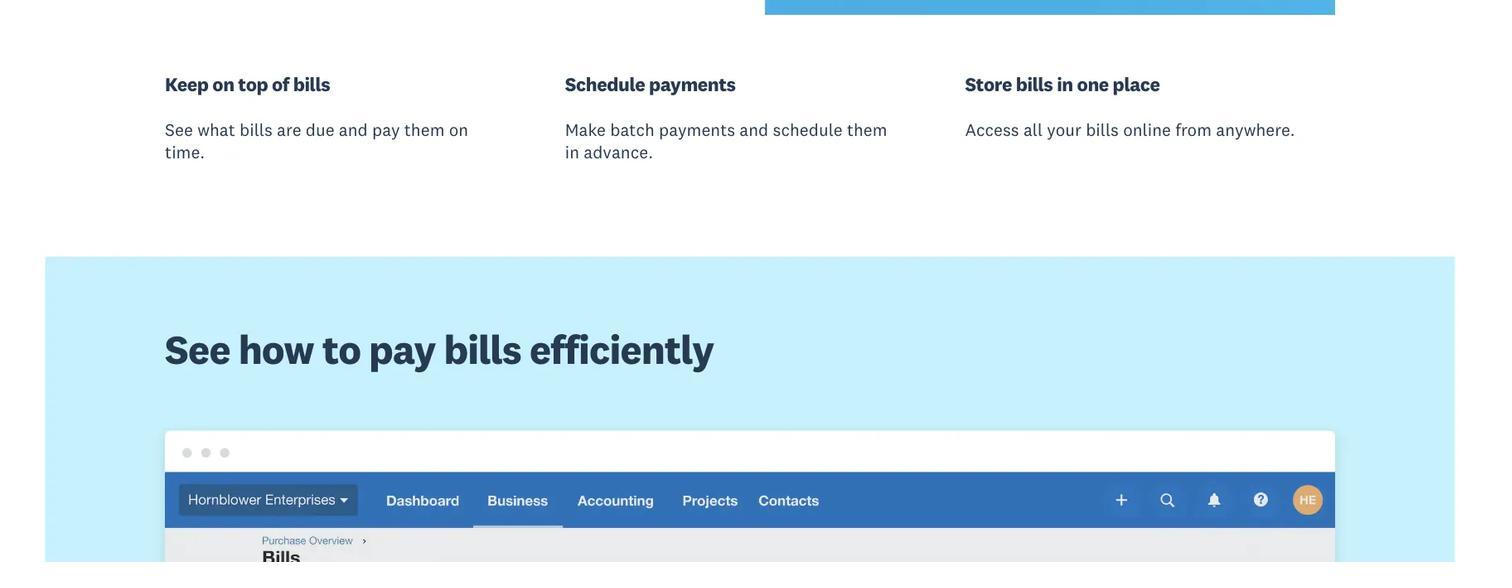 Task type: vqa. For each thing, say whether or not it's contained in the screenshot.
pay
yes



Task type: locate. For each thing, give the bounding box(es) containing it.
pay inside see what bills are due and pay them on time.
[[372, 119, 400, 140]]

pay right due
[[372, 119, 400, 140]]

1 horizontal spatial and
[[740, 119, 769, 140]]

see inside see what bills are due and pay them on time.
[[165, 119, 193, 140]]

payments
[[649, 72, 736, 96], [659, 119, 736, 140]]

see for see how to pay bills efficiently
[[165, 324, 230, 375]]

store
[[966, 72, 1013, 96]]

in down make
[[565, 141, 580, 163]]

pay
[[372, 119, 400, 140], [369, 324, 436, 375]]

2 them from the left
[[847, 119, 888, 140]]

your
[[1048, 119, 1082, 140]]

anywhere.
[[1217, 119, 1296, 140]]

a small stack of unopened envelopes containing bills. image
[[766, 0, 1336, 15]]

0 horizontal spatial them
[[405, 119, 445, 140]]

how
[[239, 324, 314, 375]]

schedule
[[773, 119, 843, 140]]

0 vertical spatial see
[[165, 119, 193, 140]]

keep
[[165, 72, 209, 96]]

1 horizontal spatial in
[[1057, 72, 1074, 96]]

in inside make batch payments and schedule them in advance.
[[565, 141, 580, 163]]

0 horizontal spatial in
[[565, 141, 580, 163]]

bills inside see what bills are due and pay them on time.
[[240, 119, 273, 140]]

0 vertical spatial on
[[213, 72, 234, 96]]

are
[[277, 119, 301, 140]]

store bills in one place
[[966, 72, 1161, 96]]

0 horizontal spatial and
[[339, 119, 368, 140]]

and
[[339, 119, 368, 140], [740, 119, 769, 140]]

see left how
[[165, 324, 230, 375]]

bills
[[293, 72, 330, 96], [1017, 72, 1054, 96], [240, 119, 273, 140], [1087, 119, 1119, 140], [444, 324, 522, 375]]

them
[[405, 119, 445, 140], [847, 119, 888, 140]]

and inside see what bills are due and pay them on time.
[[339, 119, 368, 140]]

see
[[165, 119, 193, 140], [165, 324, 230, 375]]

access all your bills online from anywhere.
[[966, 119, 1296, 140]]

0 vertical spatial pay
[[372, 119, 400, 140]]

1 horizontal spatial them
[[847, 119, 888, 140]]

of
[[272, 72, 289, 96]]

see up the time.
[[165, 119, 193, 140]]

all
[[1024, 119, 1043, 140]]

in left one
[[1057, 72, 1074, 96]]

1 see from the top
[[165, 119, 193, 140]]

pay right "to" at left
[[369, 324, 436, 375]]

one
[[1078, 72, 1109, 96]]

payments right "batch"
[[659, 119, 736, 140]]

1 vertical spatial pay
[[369, 324, 436, 375]]

them inside see what bills are due and pay them on time.
[[405, 119, 445, 140]]

2 see from the top
[[165, 324, 230, 375]]

1 horizontal spatial on
[[449, 119, 469, 140]]

1 vertical spatial on
[[449, 119, 469, 140]]

on
[[213, 72, 234, 96], [449, 119, 469, 140]]

1 vertical spatial see
[[165, 324, 230, 375]]

due
[[306, 119, 335, 140]]

1 vertical spatial payments
[[659, 119, 736, 140]]

on inside see what bills are due and pay them on time.
[[449, 119, 469, 140]]

schedule payments
[[565, 72, 736, 96]]

1 them from the left
[[405, 119, 445, 140]]

in
[[1057, 72, 1074, 96], [565, 141, 580, 163]]

payments up make batch payments and schedule them in advance.
[[649, 72, 736, 96]]

payments inside make batch payments and schedule them in advance.
[[659, 119, 736, 140]]

what
[[197, 119, 235, 140]]

online
[[1124, 119, 1172, 140]]

1 and from the left
[[339, 119, 368, 140]]

1 vertical spatial in
[[565, 141, 580, 163]]

and right due
[[339, 119, 368, 140]]

and left schedule
[[740, 119, 769, 140]]

2 and from the left
[[740, 119, 769, 140]]



Task type: describe. For each thing, give the bounding box(es) containing it.
see how to pay bills efficiently
[[165, 324, 714, 375]]

them inside make batch payments and schedule them in advance.
[[847, 119, 888, 140]]

schedule
[[565, 72, 645, 96]]

efficiently
[[530, 324, 714, 375]]

0 vertical spatial in
[[1057, 72, 1074, 96]]

batch
[[611, 119, 655, 140]]

0 horizontal spatial on
[[213, 72, 234, 96]]

time.
[[165, 141, 205, 163]]

see for see what bills are due and pay them on time.
[[165, 119, 193, 140]]

to
[[322, 324, 361, 375]]

place
[[1113, 72, 1161, 96]]

make batch payments and schedule them in advance.
[[565, 119, 888, 163]]

from
[[1176, 119, 1212, 140]]

and inside make batch payments and schedule them in advance.
[[740, 119, 769, 140]]

make
[[565, 119, 606, 140]]

top
[[238, 72, 268, 96]]

advance.
[[584, 141, 653, 163]]

see what bills are due and pay them on time.
[[165, 119, 469, 163]]

keep on top of bills
[[165, 72, 330, 96]]

0 vertical spatial payments
[[649, 72, 736, 96]]

access
[[966, 119, 1020, 140]]



